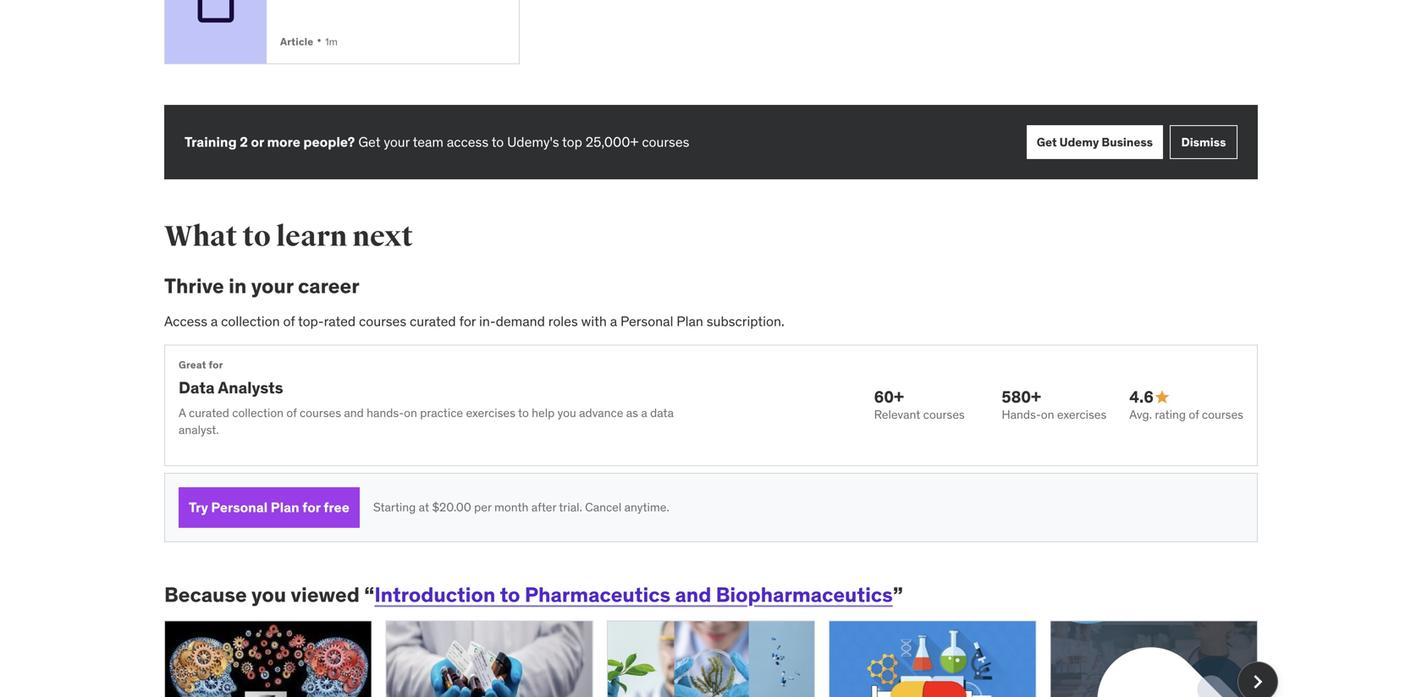 Task type: locate. For each thing, give the bounding box(es) containing it.
personal right try
[[211, 499, 268, 516]]

article
[[280, 35, 314, 48]]

courses right relevant
[[924, 408, 965, 423]]

avg. rating of courses
[[1130, 408, 1244, 423]]

of
[[283, 313, 295, 330], [287, 406, 297, 421], [1189, 408, 1200, 423]]

on down 580+
[[1041, 408, 1055, 423]]

rating
[[1155, 408, 1186, 423]]

team
[[413, 133, 444, 151]]

and up carousel element
[[675, 583, 712, 608]]

you left viewed
[[252, 583, 286, 608]]

0 horizontal spatial a
[[211, 313, 218, 330]]

for right the great
[[209, 359, 223, 372]]

access a collection of top-rated courses curated for in-demand roles with a personal plan subscription.
[[164, 313, 785, 330]]

thrive in your career element
[[164, 274, 1258, 543]]

2 horizontal spatial for
[[459, 313, 476, 330]]

for left in-
[[459, 313, 476, 330]]

2 vertical spatial for
[[302, 499, 321, 516]]

2
[[240, 133, 248, 151]]

hands-
[[1002, 408, 1041, 423]]

exercises right practice
[[466, 406, 516, 421]]

try personal plan for free link
[[179, 488, 360, 528]]

0 vertical spatial personal
[[621, 313, 674, 330]]

1 horizontal spatial plan
[[677, 313, 704, 330]]

collection down analysts
[[232, 406, 284, 421]]

1 horizontal spatial on
[[1041, 408, 1055, 423]]

for inside try personal plan for free link
[[302, 499, 321, 516]]

hands-
[[367, 406, 404, 421]]

collection
[[221, 313, 280, 330], [232, 406, 284, 421]]

0 vertical spatial your
[[384, 133, 410, 151]]

after
[[532, 500, 557, 515]]

collection inside great for data analysts a curated collection of courses and hands-on practice exercises to help you advance as a data analyst.
[[232, 406, 284, 421]]

1 vertical spatial plan
[[271, 499, 299, 516]]

0 horizontal spatial for
[[209, 359, 223, 372]]

1 horizontal spatial exercises
[[1058, 408, 1107, 423]]

4.6
[[1130, 387, 1154, 407]]

2 horizontal spatial a
[[641, 406, 648, 421]]

demand
[[496, 313, 545, 330]]

1 vertical spatial and
[[675, 583, 712, 608]]

to
[[492, 133, 504, 151], [243, 220, 271, 255], [518, 406, 529, 421], [500, 583, 520, 608]]

on inside 580+ hands-on exercises
[[1041, 408, 1055, 423]]

courses inside great for data analysts a curated collection of courses and hands-on practice exercises to help you advance as a data analyst.
[[300, 406, 341, 421]]

at
[[419, 500, 429, 515]]

0 horizontal spatial get
[[359, 133, 381, 151]]

courses right the 25,000+
[[642, 133, 690, 151]]

try
[[189, 499, 208, 516]]

1 horizontal spatial personal
[[621, 313, 674, 330]]

dismiss button
[[1170, 126, 1238, 159]]

starting
[[373, 500, 416, 515]]

courses inside 60+ relevant courses
[[924, 408, 965, 423]]

great for data analysts a curated collection of courses and hands-on practice exercises to help you advance as a data analyst.
[[179, 359, 674, 438]]

on
[[404, 406, 417, 421], [1041, 408, 1055, 423]]

and
[[344, 406, 364, 421], [675, 583, 712, 608]]

and left hands-
[[344, 406, 364, 421]]

1 horizontal spatial and
[[675, 583, 712, 608]]

580+ hands-on exercises
[[1002, 387, 1107, 423]]

1 horizontal spatial for
[[302, 499, 321, 516]]

curated up analyst.
[[189, 406, 229, 421]]

0 vertical spatial plan
[[677, 313, 704, 330]]

for left free
[[302, 499, 321, 516]]

a right as
[[641, 406, 648, 421]]

you
[[558, 406, 577, 421], [252, 583, 286, 608]]

0 horizontal spatial and
[[344, 406, 364, 421]]

1m
[[325, 35, 338, 48]]

0 horizontal spatial on
[[404, 406, 417, 421]]

more
[[267, 133, 301, 151]]

a right access
[[211, 313, 218, 330]]

0 horizontal spatial your
[[251, 274, 294, 299]]

in-
[[479, 313, 496, 330]]

1 horizontal spatial you
[[558, 406, 577, 421]]

1 horizontal spatial your
[[384, 133, 410, 151]]

udemy
[[1060, 134, 1100, 150]]

get udemy business
[[1037, 134, 1153, 150]]

data
[[651, 406, 674, 421]]

courses
[[642, 133, 690, 151], [359, 313, 407, 330], [300, 406, 341, 421], [924, 408, 965, 423], [1203, 408, 1244, 423]]

plan
[[677, 313, 704, 330], [271, 499, 299, 516]]

a inside great for data analysts a curated collection of courses and hands-on practice exercises to help you advance as a data analyst.
[[641, 406, 648, 421]]

a right with
[[610, 313, 618, 330]]

1 vertical spatial for
[[209, 359, 223, 372]]

1 vertical spatial collection
[[232, 406, 284, 421]]

you right help at the left of page
[[558, 406, 577, 421]]

your right in
[[251, 274, 294, 299]]

and inside great for data analysts a curated collection of courses and hands-on practice exercises to help you advance as a data analyst.
[[344, 406, 364, 421]]

relevant
[[875, 408, 921, 423]]

1 vertical spatial curated
[[189, 406, 229, 421]]

introduction
[[375, 583, 496, 608]]

1 horizontal spatial curated
[[410, 313, 456, 330]]

1 vertical spatial your
[[251, 274, 294, 299]]

month
[[495, 500, 529, 515]]

introduction to pharmaceutics and biopharmaceutics link
[[375, 583, 893, 608]]

udemy's
[[507, 133, 559, 151]]

collection down the thrive in your career
[[221, 313, 280, 330]]

1 horizontal spatial get
[[1037, 134, 1057, 150]]

get udemy business link
[[1027, 126, 1164, 159]]

to left help at the left of page
[[518, 406, 529, 421]]

to inside great for data analysts a curated collection of courses and hands-on practice exercises to help you advance as a data analyst.
[[518, 406, 529, 421]]

business
[[1102, 134, 1153, 150]]

great
[[179, 359, 206, 372]]

curated
[[410, 313, 456, 330], [189, 406, 229, 421]]

viewed
[[291, 583, 360, 608]]

to right the introduction
[[500, 583, 520, 608]]

courses left hands-
[[300, 406, 341, 421]]

plan left subscription. in the top of the page
[[677, 313, 704, 330]]

next
[[353, 220, 413, 255]]

your
[[384, 133, 410, 151], [251, 274, 294, 299]]

small image
[[1154, 389, 1171, 406]]

your left team
[[384, 133, 410, 151]]

get left udemy
[[1037, 134, 1057, 150]]

courses right rating
[[1203, 408, 1244, 423]]

"
[[364, 583, 375, 608]]

get
[[359, 133, 381, 151], [1037, 134, 1057, 150]]

0 vertical spatial you
[[558, 406, 577, 421]]

0 horizontal spatial personal
[[211, 499, 268, 516]]

0 vertical spatial and
[[344, 406, 364, 421]]

get inside 'link'
[[1037, 134, 1057, 150]]

a
[[211, 313, 218, 330], [610, 313, 618, 330], [641, 406, 648, 421]]

on inside great for data analysts a curated collection of courses and hands-on practice exercises to help you advance as a data analyst.
[[404, 406, 417, 421]]

exercises
[[466, 406, 516, 421], [1058, 408, 1107, 423]]

per
[[474, 500, 492, 515]]

access
[[447, 133, 489, 151]]

0 horizontal spatial curated
[[189, 406, 229, 421]]

curated left in-
[[410, 313, 456, 330]]

0 horizontal spatial exercises
[[466, 406, 516, 421]]

analyst.
[[179, 422, 219, 438]]

for
[[459, 313, 476, 330], [209, 359, 223, 372], [302, 499, 321, 516]]

•
[[317, 32, 322, 49]]

personal
[[621, 313, 674, 330], [211, 499, 268, 516]]

on left practice
[[404, 406, 417, 421]]

580+
[[1002, 387, 1042, 407]]

personal right with
[[621, 313, 674, 330]]

cancel
[[585, 500, 622, 515]]

people?
[[304, 133, 355, 151]]

1 horizontal spatial a
[[610, 313, 618, 330]]

1 vertical spatial you
[[252, 583, 286, 608]]

pharmaceutics
[[525, 583, 671, 608]]

get right people?
[[359, 133, 381, 151]]

plan left free
[[271, 499, 299, 516]]

exercises left 'avg.'
[[1058, 408, 1107, 423]]

starting at $20.00 per month after trial. cancel anytime.
[[373, 500, 670, 515]]

0 horizontal spatial you
[[252, 583, 286, 608]]



Task type: describe. For each thing, give the bounding box(es) containing it.
top
[[562, 133, 583, 151]]

roles
[[549, 313, 578, 330]]

trial.
[[559, 500, 582, 515]]

what
[[164, 220, 237, 255]]

$20.00
[[432, 500, 472, 515]]

advance
[[579, 406, 624, 421]]

a
[[179, 406, 186, 421]]

data
[[179, 378, 215, 398]]

learn
[[276, 220, 347, 255]]

rated
[[324, 313, 356, 330]]

0 vertical spatial collection
[[221, 313, 280, 330]]

to right access
[[492, 133, 504, 151]]

anytime.
[[625, 500, 670, 515]]

0 vertical spatial for
[[459, 313, 476, 330]]

data analysts link
[[179, 378, 283, 398]]

1 vertical spatial personal
[[211, 499, 268, 516]]

exercises inside 580+ hands-on exercises
[[1058, 408, 1107, 423]]

avg.
[[1130, 408, 1153, 423]]

subscription.
[[707, 313, 785, 330]]

thrive
[[164, 274, 224, 299]]

60+
[[875, 387, 904, 407]]

analysts
[[218, 378, 283, 398]]

courses right rated
[[359, 313, 407, 330]]

top-
[[298, 313, 324, 330]]

0 horizontal spatial plan
[[271, 499, 299, 516]]

or
[[251, 133, 264, 151]]

60+ relevant courses
[[875, 387, 965, 423]]

to up the thrive in your career
[[243, 220, 271, 255]]

in
[[229, 274, 247, 299]]

carousel element
[[164, 621, 1279, 698]]

"
[[893, 583, 903, 608]]

with
[[581, 313, 607, 330]]

25,000+
[[586, 133, 639, 151]]

biopharmaceutics
[[716, 583, 893, 608]]

you inside great for data analysts a curated collection of courses and hands-on practice exercises to help you advance as a data analyst.
[[558, 406, 577, 421]]

exercises inside great for data analysts a curated collection of courses and hands-on practice exercises to help you advance as a data analyst.
[[466, 406, 516, 421]]

training
[[185, 133, 237, 151]]

thrive in your career
[[164, 274, 360, 299]]

0 vertical spatial curated
[[410, 313, 456, 330]]

next image
[[1245, 669, 1272, 696]]

for inside great for data analysts a curated collection of courses and hands-on practice exercises to help you advance as a data analyst.
[[209, 359, 223, 372]]

article • 1m
[[280, 32, 338, 49]]

try personal plan for free
[[189, 499, 350, 516]]

what to learn next
[[164, 220, 413, 255]]

free
[[324, 499, 350, 516]]

because
[[164, 583, 247, 608]]

as
[[627, 406, 639, 421]]

of inside great for data analysts a curated collection of courses and hands-on practice exercises to help you advance as a data analyst.
[[287, 406, 297, 421]]

career
[[298, 274, 360, 299]]

because you viewed " introduction to pharmaceutics and biopharmaceutics "
[[164, 583, 903, 608]]

curated inside great for data analysts a curated collection of courses and hands-on practice exercises to help you advance as a data analyst.
[[189, 406, 229, 421]]

help
[[532, 406, 555, 421]]

dismiss
[[1182, 134, 1227, 150]]

practice
[[420, 406, 463, 421]]

training 2 or more people? get your team access to udemy's top 25,000+ courses
[[185, 133, 690, 151]]

access
[[164, 313, 208, 330]]



Task type: vqa. For each thing, say whether or not it's contained in the screenshot.
Fresh
no



